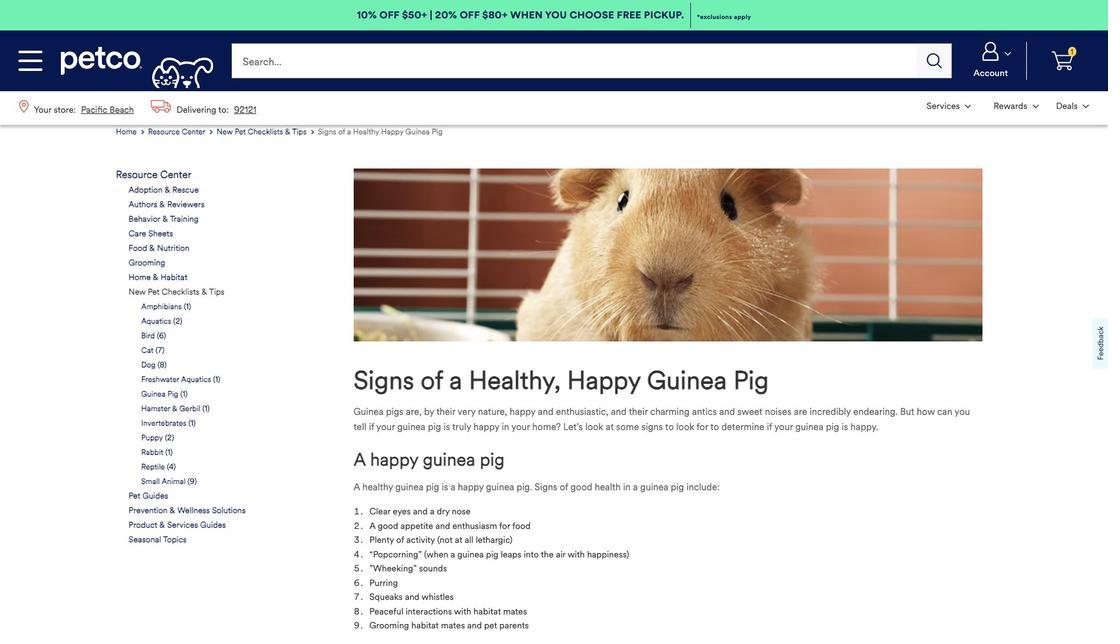 Task type: locate. For each thing, give the bounding box(es) containing it.
a for a happy guinea pig
[[354, 449, 366, 471]]

happy for healthy
[[381, 127, 404, 136]]

a inside clear eyes and a dry nose a good appetite and enthusiasm for food plenty of activity (not at all lethargic) "popcorning" (when a guinea pig leaps into the air with happiness) "wheeking" sounds purring squeaks and whistles peaceful interactions with habitat mates grooming habitat mates and pet parents
[[369, 521, 376, 532]]

signs right pig.
[[535, 482, 557, 493]]

pig left include:
[[671, 482, 684, 493]]

1 vertical spatial for
[[499, 521, 510, 532]]

1 horizontal spatial happy
[[567, 365, 641, 396]]

0 vertical spatial aquatics
[[141, 316, 171, 326]]

of left healthy
[[338, 127, 345, 136]]

you right can
[[955, 406, 970, 418]]

1 horizontal spatial pet
[[148, 287, 160, 297]]

1 vertical spatial grooming
[[369, 621, 409, 631]]

list
[[10, 91, 265, 125], [918, 91, 1098, 121]]

guinea pig link
[[141, 389, 178, 400]]

pig inside clear eyes and a dry nose a good appetite and enthusiasm for food plenty of activity (not at all lethargic) "popcorning" (when a guinea pig leaps into the air with happiness) "wheeking" sounds purring squeaks and whistles peaceful interactions with habitat mates grooming habitat mates and pet parents
[[486, 549, 499, 560]]

2 vertical spatial signs
[[535, 482, 557, 493]]

1 horizontal spatial signs
[[354, 365, 414, 396]]

guinea right healthy
[[405, 127, 430, 136]]

2 horizontal spatial pet
[[235, 127, 246, 136]]

at
[[606, 422, 614, 433], [455, 535, 462, 546]]

0 horizontal spatial to
[[665, 422, 674, 433]]

(2) right aquatics link
[[173, 316, 182, 326]]

2 look from the left
[[676, 422, 694, 433]]

10% off $50+ | 20% off $80+ when you choose free pickup.
[[357, 9, 684, 21]]

for left food
[[499, 521, 510, 532]]

home
[[116, 127, 137, 136], [129, 273, 151, 283]]

care sheets link
[[129, 228, 173, 240]]

guinea down all
[[457, 549, 484, 560]]

1 link
[[1032, 42, 1093, 80]]

1 horizontal spatial off
[[460, 9, 480, 21]]

tips inside resource center adoption & rescue authors & reviewers behavior & training care sheets food & nutrition grooming home & habitat new pet checklists & tips amphibians (1) aquatics (2) bird (6) cat (7) dog (8) freshwater aquatics (1) guinea pig (1) hamster & gerbil (1) invertebrates (1) puppy (2) rabbit (1) reptile (4) small animal (9) pet guides prevention & wellness solutions product & services guides seasonal topics
[[209, 287, 225, 297]]

0 vertical spatial at
[[606, 422, 614, 433]]

resource right home link
[[148, 127, 180, 136]]

lethargic)
[[476, 535, 512, 546]]

nutrition
[[157, 244, 189, 254]]

clear
[[369, 507, 391, 517]]

your left home?
[[511, 422, 530, 433]]

guinea up eyes
[[395, 482, 424, 493]]

1 horizontal spatial pig
[[432, 127, 443, 136]]

1 horizontal spatial habitat
[[474, 606, 501, 617]]

0 horizontal spatial your
[[376, 422, 395, 433]]

1 vertical spatial mates
[[441, 621, 465, 631]]

1 horizontal spatial list
[[918, 91, 1098, 121]]

your down "pigs"
[[376, 422, 395, 433]]

guinea up hamster
[[141, 389, 166, 399]]

with right interactions
[[454, 606, 471, 617]]

0 horizontal spatial their
[[436, 406, 455, 418]]

signs left healthy
[[318, 127, 336, 136]]

1 vertical spatial with
[[454, 606, 471, 617]]

tips
[[292, 127, 307, 136], [209, 287, 225, 297]]

0 horizontal spatial happy
[[381, 127, 404, 136]]

signs
[[318, 127, 336, 136], [354, 365, 414, 396], [535, 482, 557, 493]]

new right resource center
[[217, 127, 233, 136]]

0 vertical spatial for
[[697, 422, 708, 433]]

0 horizontal spatial you
[[545, 9, 567, 21]]

new inside resource center adoption & rescue authors & reviewers behavior & training care sheets food & nutrition grooming home & habitat new pet checklists & tips amphibians (1) aquatics (2) bird (6) cat (7) dog (8) freshwater aquatics (1) guinea pig (1) hamster & gerbil (1) invertebrates (1) puppy (2) rabbit (1) reptile (4) small animal (9) pet guides prevention & wellness solutions product & services guides seasonal topics
[[129, 287, 146, 297]]

1 vertical spatial checklists
[[162, 287, 200, 297]]

2 horizontal spatial signs
[[535, 482, 557, 493]]

& inside "new pet checklists & tips" link
[[285, 127, 290, 136]]

1 vertical spatial home
[[129, 273, 151, 283]]

resource center
[[148, 127, 205, 136]]

2 your from the left
[[511, 422, 530, 433]]

mates up parents
[[503, 606, 527, 617]]

0 vertical spatial resource
[[148, 127, 180, 136]]

$80+
[[482, 9, 508, 21]]

noises
[[765, 406, 792, 418]]

dog
[[141, 360, 156, 370]]

pig up dry
[[426, 482, 439, 493]]

0 horizontal spatial good
[[378, 521, 398, 532]]

guides down solutions at the left of the page
[[200, 521, 226, 531]]

0 horizontal spatial at
[[455, 535, 462, 546]]

happy
[[510, 406, 536, 418], [474, 422, 499, 433], [370, 449, 418, 471], [458, 482, 484, 493]]

enthusiasm
[[452, 521, 497, 532]]

1 horizontal spatial tips
[[292, 127, 307, 136]]

home & habitat link
[[129, 272, 187, 283]]

0 vertical spatial mates
[[503, 606, 527, 617]]

a down the (not
[[451, 549, 455, 560]]

habitat
[[474, 606, 501, 617], [411, 621, 439, 631]]

and up home?
[[538, 406, 554, 418]]

food
[[129, 244, 147, 254]]

grooming
[[129, 258, 165, 268], [369, 621, 409, 631]]

resource
[[148, 127, 180, 136], [116, 169, 158, 181]]

2 if from the left
[[767, 422, 772, 433]]

guinea inside clear eyes and a dry nose a good appetite and enthusiasm for food plenty of activity (not at all lethargic) "popcorning" (when a guinea pig leaps into the air with happiness) "wheeking" sounds purring squeaks and whistles peaceful interactions with habitat mates grooming habitat mates and pet parents
[[457, 549, 484, 560]]

nature,
[[478, 406, 507, 418]]

small animal link
[[141, 476, 185, 488]]

your down noises
[[774, 422, 793, 433]]

1 horizontal spatial you
[[955, 406, 970, 418]]

0 vertical spatial checklists
[[248, 127, 283, 136]]

new
[[217, 127, 233, 136], [129, 287, 146, 297]]

off right 20%
[[460, 9, 480, 21]]

signs
[[642, 422, 663, 433]]

amphibians link
[[141, 301, 182, 313]]

grooming inside resource center adoption & rescue authors & reviewers behavior & training care sheets food & nutrition grooming home & habitat new pet checklists & tips amphibians (1) aquatics (2) bird (6) cat (7) dog (8) freshwater aquatics (1) guinea pig (1) hamster & gerbil (1) invertebrates (1) puppy (2) rabbit (1) reptile (4) small animal (9) pet guides prevention & wellness solutions product & services guides seasonal topics
[[129, 258, 165, 268]]

1 horizontal spatial with
[[568, 549, 585, 560]]

guides down small on the bottom left of page
[[142, 491, 168, 502]]

0 horizontal spatial look
[[585, 422, 603, 433]]

1 vertical spatial resource
[[116, 169, 158, 181]]

gerbil
[[179, 404, 200, 413]]

1 vertical spatial you
[[955, 406, 970, 418]]

(2) down invertebrates link on the left bottom
[[165, 433, 174, 443]]

1 horizontal spatial for
[[697, 422, 708, 433]]

1 vertical spatial center
[[160, 169, 191, 181]]

1 horizontal spatial look
[[676, 422, 694, 433]]

0 horizontal spatial in
[[502, 422, 509, 433]]

0 vertical spatial tips
[[292, 127, 307, 136]]

2 horizontal spatial your
[[774, 422, 793, 433]]

1 horizontal spatial checklists
[[248, 127, 283, 136]]

happy.
[[851, 422, 878, 433]]

for down antics
[[697, 422, 708, 433]]

1 horizontal spatial their
[[629, 406, 648, 418]]

look down charming
[[676, 422, 694, 433]]

aquatics up gerbil
[[181, 375, 211, 384]]

resource for resource center adoption & rescue authors & reviewers behavior & training care sheets food & nutrition grooming home & habitat new pet checklists & tips amphibians (1) aquatics (2) bird (6) cat (7) dog (8) freshwater aquatics (1) guinea pig (1) hamster & gerbil (1) invertebrates (1) puppy (2) rabbit (1) reptile (4) small animal (9) pet guides prevention & wellness solutions product & services guides seasonal topics
[[116, 169, 158, 181]]

1 vertical spatial habitat
[[411, 621, 439, 631]]

(9)
[[187, 477, 197, 486]]

puppy
[[141, 433, 163, 443]]

a
[[354, 449, 366, 471], [354, 482, 360, 493], [369, 521, 376, 532]]

0 vertical spatial new
[[217, 127, 233, 136]]

center for resource center adoption & rescue authors & reviewers behavior & training care sheets food & nutrition grooming home & habitat new pet checklists & tips amphibians (1) aquatics (2) bird (6) cat (7) dog (8) freshwater aquatics (1) guinea pig (1) hamster & gerbil (1) invertebrates (1) puppy (2) rabbit (1) reptile (4) small animal (9) pet guides prevention & wellness solutions product & services guides seasonal topics
[[160, 169, 191, 181]]

carat down icon 13 image inside popup button
[[965, 105, 971, 108]]

mates down interactions
[[441, 621, 465, 631]]

their up some
[[629, 406, 648, 418]]

with right air
[[568, 549, 585, 560]]

0 horizontal spatial mates
[[441, 621, 465, 631]]

0 horizontal spatial off
[[379, 9, 399, 21]]

a left dry
[[430, 507, 435, 517]]

0 vertical spatial good
[[571, 482, 592, 493]]

training
[[170, 214, 199, 225]]

1 horizontal spatial good
[[571, 482, 592, 493]]

(1) up gerbil
[[180, 389, 188, 399]]

0 horizontal spatial grooming
[[129, 258, 165, 268]]

1 horizontal spatial mates
[[503, 606, 527, 617]]

carat down icon 13 image
[[1005, 52, 1011, 56], [965, 105, 971, 108], [1033, 105, 1039, 108], [1083, 105, 1089, 108]]

seasonal
[[129, 535, 161, 545]]

0 horizontal spatial list
[[10, 91, 265, 125]]

signs for signs of a healthy, happy guinea pig
[[354, 365, 414, 396]]

a down clear
[[369, 521, 376, 532]]

signs up "pigs"
[[354, 365, 414, 396]]

in right the health
[[623, 482, 631, 493]]

happiness)
[[587, 549, 629, 560]]

at left all
[[455, 535, 462, 546]]

&
[[285, 127, 290, 136], [165, 185, 170, 195], [160, 200, 165, 210], [162, 214, 168, 225], [149, 244, 155, 254], [153, 273, 158, 283], [202, 287, 207, 297], [172, 404, 177, 413], [170, 506, 175, 516], [159, 521, 165, 531]]

(7)
[[156, 346, 164, 355]]

dog link
[[141, 360, 156, 371]]

food
[[512, 521, 531, 532]]

1 to from the left
[[665, 422, 674, 433]]

resource inside resource center adoption & rescue authors & reviewers behavior & training care sheets food & nutrition grooming home & habitat new pet checklists & tips amphibians (1) aquatics (2) bird (6) cat (7) dog (8) freshwater aquatics (1) guinea pig (1) hamster & gerbil (1) invertebrates (1) puppy (2) rabbit (1) reptile (4) small animal (9) pet guides prevention & wellness solutions product & services guides seasonal topics
[[116, 169, 158, 181]]

resource center link right home link
[[148, 125, 214, 138]]

a
[[347, 127, 351, 136], [449, 365, 462, 396], [451, 482, 455, 493], [633, 482, 638, 493], [430, 507, 435, 517], [451, 549, 455, 560]]

2 their from the left
[[629, 406, 648, 418]]

off right 10%
[[379, 9, 399, 21]]

good left the health
[[571, 482, 592, 493]]

is
[[444, 422, 450, 433], [842, 422, 848, 433], [442, 482, 448, 493]]

0 vertical spatial a
[[354, 449, 366, 471]]

to down charming
[[665, 422, 674, 433]]

a right the health
[[633, 482, 638, 493]]

of right pig.
[[560, 482, 568, 493]]

and up 'determine' on the bottom right of page
[[719, 406, 735, 418]]

1 horizontal spatial new
[[217, 127, 233, 136]]

adoption
[[129, 185, 163, 195]]

pig
[[432, 127, 443, 136], [733, 365, 769, 396], [168, 389, 178, 399]]

habitat down interactions
[[411, 621, 439, 631]]

10%
[[357, 9, 377, 21]]

0 vertical spatial guides
[[142, 491, 168, 502]]

carat down icon 13 button
[[919, 93, 979, 120]]

2 horizontal spatial pig
[[733, 365, 769, 396]]

1 vertical spatial at
[[455, 535, 462, 546]]

1 vertical spatial good
[[378, 521, 398, 532]]

plenty
[[369, 535, 394, 546]]

hamster
[[141, 404, 170, 413]]

reptile link
[[141, 462, 165, 473]]

2 vertical spatial pet
[[129, 491, 140, 502]]

(8)
[[158, 360, 167, 370]]

solutions
[[212, 506, 246, 516]]

a up nose
[[451, 482, 455, 493]]

their right by
[[436, 406, 455, 418]]

2 to from the left
[[710, 422, 719, 433]]

resource center link
[[148, 125, 214, 138], [116, 169, 191, 181]]

0 vertical spatial habitat
[[474, 606, 501, 617]]

0 horizontal spatial for
[[499, 521, 510, 532]]

off
[[379, 9, 399, 21], [460, 9, 480, 21]]

a left healthy
[[354, 482, 360, 493]]

happy for healthy,
[[567, 365, 641, 396]]

0 vertical spatial with
[[568, 549, 585, 560]]

1 vertical spatial new
[[129, 287, 146, 297]]

Search search field
[[232, 43, 917, 79]]

0 horizontal spatial pig
[[168, 389, 178, 399]]

0 horizontal spatial tips
[[209, 287, 225, 297]]

in
[[502, 422, 509, 433], [623, 482, 631, 493]]

in inside guinea pigs are, by their very nature, happy and enthusiastic, and their charming antics and sweet noises are incredibly endearing. but how can you tell if your guinea pig is truly happy in your home? let's look at some signs to look for to determine if your guinea pig is happy.
[[502, 422, 509, 433]]

1 horizontal spatial to
[[710, 422, 719, 433]]

habitat up pet
[[474, 606, 501, 617]]

home down grooming link in the top of the page
[[129, 273, 151, 283]]

2 list from the left
[[918, 91, 1098, 121]]

center for resource center
[[182, 127, 205, 136]]

a down tell
[[354, 449, 366, 471]]

guinea left pig.
[[486, 482, 514, 493]]

1 vertical spatial happy
[[567, 365, 641, 396]]

guinea up charming
[[647, 365, 727, 396]]

cat
[[141, 346, 154, 355]]

1
[[1071, 47, 1074, 56]]

home left resource center
[[116, 127, 137, 136]]

services
[[167, 521, 198, 531]]

0 vertical spatial in
[[502, 422, 509, 433]]

center inside resource center adoption & rescue authors & reviewers behavior & training care sheets food & nutrition grooming home & habitat new pet checklists & tips amphibians (1) aquatics (2) bird (6) cat (7) dog (8) freshwater aquatics (1) guinea pig (1) hamster & gerbil (1) invertebrates (1) puppy (2) rabbit (1) reptile (4) small animal (9) pet guides prevention & wellness solutions product & services guides seasonal topics
[[160, 169, 191, 181]]

"popcorning"
[[369, 549, 422, 560]]

eyes
[[393, 507, 411, 517]]

0 vertical spatial grooming
[[129, 258, 165, 268]]

2 vertical spatial a
[[369, 521, 376, 532]]

"wheeking"
[[369, 564, 417, 574]]

pet
[[235, 127, 246, 136], [148, 287, 160, 297], [129, 491, 140, 502]]

0 horizontal spatial new
[[129, 287, 146, 297]]

0 vertical spatial pet
[[235, 127, 246, 136]]

good inside clear eyes and a dry nose a good appetite and enthusiasm for food plenty of activity (not at all lethargic) "popcorning" (when a guinea pig leaps into the air with happiness) "wheeking" sounds purring squeaks and whistles peaceful interactions with habitat mates grooming habitat mates and pet parents
[[378, 521, 398, 532]]

1 horizontal spatial aquatics
[[181, 375, 211, 384]]

are
[[794, 406, 807, 418]]

if right tell
[[369, 422, 374, 433]]

good up plenty
[[378, 521, 398, 532]]

in down the nature,
[[502, 422, 509, 433]]

grooming link
[[129, 257, 165, 269]]

0 horizontal spatial signs
[[318, 127, 336, 136]]

0 horizontal spatial if
[[369, 422, 374, 433]]

(1) down gerbil
[[188, 419, 196, 428]]

a left healthy
[[347, 127, 351, 136]]

for inside clear eyes and a dry nose a good appetite and enthusiasm for food plenty of activity (not at all lethargic) "popcorning" (when a guinea pig leaps into the air with happiness) "wheeking" sounds purring squeaks and whistles peaceful interactions with habitat mates grooming habitat mates and pet parents
[[499, 521, 510, 532]]

1 horizontal spatial your
[[511, 422, 530, 433]]

parents
[[499, 621, 529, 631]]

(1) right gerbil
[[202, 404, 210, 413]]

guinea down truly
[[423, 449, 475, 471]]

at left some
[[606, 422, 614, 433]]

1 horizontal spatial at
[[606, 422, 614, 433]]

0 horizontal spatial checklists
[[162, 287, 200, 297]]

3 your from the left
[[774, 422, 793, 433]]

0 vertical spatial center
[[182, 127, 205, 136]]

you right when
[[545, 9, 567, 21]]

squeaks
[[369, 592, 403, 603]]

guinea up tell
[[354, 406, 384, 418]]

antics
[[692, 406, 717, 418]]

a up very
[[449, 365, 462, 396]]

1 vertical spatial a
[[354, 482, 360, 493]]

bird
[[141, 331, 155, 341]]

look down enthusiastic,
[[585, 422, 603, 433]]

pig down lethargic)
[[486, 549, 499, 560]]

to down antics
[[710, 422, 719, 433]]

1 vertical spatial tips
[[209, 287, 225, 297]]

happy right healthy
[[381, 127, 404, 136]]

0 horizontal spatial pet
[[129, 491, 140, 502]]

guinea pigs are, by their very nature, happy and enthusiastic, and their charming antics and sweet noises are incredibly endearing. but how can you tell if your guinea pig is truly happy in your home? let's look at some signs to look for to determine if your guinea pig is happy.
[[354, 406, 970, 433]]

resource center link up the adoption
[[116, 169, 191, 181]]

you
[[545, 9, 567, 21], [955, 406, 970, 418]]

(1) right freshwater aquatics link in the left bottom of the page
[[213, 375, 220, 384]]

of up "popcorning"
[[396, 535, 404, 546]]

guinea
[[397, 422, 426, 433], [795, 422, 824, 433], [423, 449, 475, 471], [395, 482, 424, 493], [486, 482, 514, 493], [640, 482, 668, 493], [457, 549, 484, 560]]

with
[[568, 549, 585, 560], [454, 606, 471, 617]]

signs for signs of a healthy happy guinea pig
[[318, 127, 336, 136]]

1 vertical spatial guides
[[200, 521, 226, 531]]

adoption & rescue link
[[129, 185, 199, 196]]

checklists
[[248, 127, 283, 136], [162, 287, 200, 297]]

signs of a healthy happy guinea pig
[[318, 127, 443, 136]]

1 your from the left
[[376, 422, 395, 433]]

pig for signs of a healthy, happy guinea pig
[[733, 365, 769, 396]]

all
[[465, 535, 473, 546]]

1 horizontal spatial in
[[623, 482, 631, 493]]

bird link
[[141, 330, 155, 342]]

happy up nose
[[458, 482, 484, 493]]

grooming down peaceful
[[369, 621, 409, 631]]

animal
[[162, 477, 185, 486]]

2 off from the left
[[460, 9, 480, 21]]

grooming down food
[[129, 258, 165, 268]]

0 vertical spatial happy
[[381, 127, 404, 136]]

if down noises
[[767, 422, 772, 433]]

and
[[538, 406, 554, 418], [611, 406, 627, 418], [719, 406, 735, 418], [413, 507, 428, 517], [435, 521, 450, 532], [405, 592, 420, 603], [467, 621, 482, 631]]

resource up the adoption
[[116, 169, 158, 181]]

new down home & habitat 'link'
[[129, 287, 146, 297]]

into
[[524, 549, 539, 560]]

1 horizontal spatial if
[[767, 422, 772, 433]]

aquatics down amphibians link
[[141, 316, 171, 326]]

pet
[[484, 621, 497, 631]]

happy up enthusiastic,
[[567, 365, 641, 396]]

checklists inside resource center adoption & rescue authors & reviewers behavior & training care sheets food & nutrition grooming home & habitat new pet checklists & tips amphibians (1) aquatics (2) bird (6) cat (7) dog (8) freshwater aquatics (1) guinea pig (1) hamster & gerbil (1) invertebrates (1) puppy (2) rabbit (1) reptile (4) small animal (9) pet guides prevention & wellness solutions product & services guides seasonal topics
[[162, 287, 200, 297]]

1 vertical spatial signs
[[354, 365, 414, 396]]

1 off from the left
[[379, 9, 399, 21]]



Task type: describe. For each thing, give the bounding box(es) containing it.
(1) right amphibians
[[184, 302, 191, 311]]

charming
[[650, 406, 690, 418]]

leaps
[[501, 549, 522, 560]]

interactions
[[406, 606, 452, 617]]

0 vertical spatial you
[[545, 9, 567, 21]]

search image
[[927, 53, 942, 68]]

care
[[129, 229, 146, 239]]

include:
[[687, 482, 720, 493]]

determine
[[722, 422, 765, 433]]

(when
[[424, 549, 448, 560]]

at inside guinea pigs are, by their very nature, happy and enthusiastic, and their charming antics and sweet noises are incredibly endearing. but how can you tell if your guinea pig is truly happy in your home? let's look at some signs to look for to determine if your guinea pig is happy.
[[606, 422, 614, 433]]

guinea inside resource center adoption & rescue authors & reviewers behavior & training care sheets food & nutrition grooming home & habitat new pet checklists & tips amphibians (1) aquatics (2) bird (6) cat (7) dog (8) freshwater aquatics (1) guinea pig (1) hamster & gerbil (1) invertebrates (1) puppy (2) rabbit (1) reptile (4) small animal (9) pet guides prevention & wellness solutions product & services guides seasonal topics
[[141, 389, 166, 399]]

peaceful
[[369, 606, 403, 617]]

pet inside "new pet checklists & tips" link
[[235, 127, 246, 136]]

of inside clear eyes and a dry nose a good appetite and enthusiasm for food plenty of activity (not at all lethargic) "popcorning" (when a guinea pig leaps into the air with happiness) "wheeking" sounds purring squeaks and whistles peaceful interactions with habitat mates grooming habitat mates and pet parents
[[396, 535, 404, 546]]

is up dry
[[442, 482, 448, 493]]

aquatics link
[[141, 316, 171, 327]]

(not
[[437, 535, 453, 546]]

truly
[[452, 422, 471, 433]]

are,
[[406, 406, 422, 418]]

pigs
[[386, 406, 404, 418]]

0 horizontal spatial with
[[454, 606, 471, 617]]

you inside guinea pigs are, by their very nature, happy and enthusiastic, and their charming antics and sweet noises are incredibly endearing. but how can you tell if your guinea pig is truly happy in your home? let's look at some signs to look for to determine if your guinea pig is happy.
[[955, 406, 970, 418]]

(1) up '(4)'
[[165, 448, 173, 457]]

and down dry
[[435, 521, 450, 532]]

1 if from the left
[[369, 422, 374, 433]]

let's
[[563, 422, 583, 433]]

1 look from the left
[[585, 422, 603, 433]]

and left pet
[[467, 621, 482, 631]]

purring
[[369, 578, 398, 589]]

a for a healthy guinea pig is a happy guinea pig. signs of good health in a guinea pig include:
[[354, 482, 360, 493]]

at inside clear eyes and a dry nose a good appetite and enthusiasm for food plenty of activity (not at all lethargic) "popcorning" (when a guinea pig leaps into the air with happiness) "wheeking" sounds purring squeaks and whistles peaceful interactions with habitat mates grooming habitat mates and pet parents
[[455, 535, 462, 546]]

rabbit link
[[141, 447, 163, 458]]

and up interactions
[[405, 592, 420, 603]]

freshwater aquatics link
[[141, 374, 211, 386]]

pickup.
[[644, 9, 684, 21]]

pig down by
[[428, 422, 441, 433]]

1 vertical spatial in
[[623, 482, 631, 493]]

resource center adoption & rescue authors & reviewers behavior & training care sheets food & nutrition grooming home & habitat new pet checklists & tips amphibians (1) aquatics (2) bird (6) cat (7) dog (8) freshwater aquatics (1) guinea pig (1) hamster & gerbil (1) invertebrates (1) puppy (2) rabbit (1) reptile (4) small animal (9) pet guides prevention & wellness solutions product & services guides seasonal topics
[[116, 169, 246, 545]]

0 vertical spatial (2)
[[173, 316, 182, 326]]

pig down incredibly
[[826, 422, 839, 433]]

behavior
[[129, 214, 160, 225]]

1 horizontal spatial guides
[[200, 521, 226, 531]]

new pet checklists & tips link
[[217, 125, 315, 138]]

home?
[[532, 422, 561, 433]]

freshwater
[[141, 375, 179, 384]]

sounds
[[419, 564, 447, 574]]

guinea inside guinea pigs are, by their very nature, happy and enthusiastic, and their charming antics and sweet noises are incredibly endearing. but how can you tell if your guinea pig is truly happy in your home? let's look at some signs to look for to determine if your guinea pig is happy.
[[354, 406, 384, 418]]

1 vertical spatial resource center link
[[116, 169, 191, 181]]

cat link
[[141, 345, 154, 356]]

0 vertical spatial resource center link
[[148, 125, 214, 138]]

rescue
[[172, 185, 199, 195]]

free
[[617, 9, 641, 21]]

0 horizontal spatial guides
[[142, 491, 168, 502]]

the
[[541, 549, 554, 560]]

guinea down the are,
[[397, 422, 426, 433]]

product
[[129, 521, 157, 531]]

and up some
[[611, 406, 627, 418]]

habitat
[[161, 273, 187, 283]]

home link
[[116, 125, 146, 138]]

guinea down are
[[795, 422, 824, 433]]

rabbit
[[141, 448, 163, 457]]

tell
[[354, 422, 366, 433]]

happy down the nature,
[[474, 422, 499, 433]]

is left the happy.
[[842, 422, 848, 433]]

$50+
[[402, 9, 427, 21]]

sidebar navigation element
[[116, 169, 308, 546]]

healthy
[[362, 482, 393, 493]]

prevention
[[129, 506, 168, 516]]

product & services guides link
[[129, 520, 226, 531]]

and up appetite
[[413, 507, 428, 517]]

(6)
[[157, 331, 166, 341]]

pig down the nature,
[[480, 449, 505, 471]]

air
[[556, 549, 566, 560]]

hamster & gerbil link
[[141, 403, 200, 415]]

pig.
[[517, 482, 532, 493]]

pig inside resource center adoption & rescue authors & reviewers behavior & training care sheets food & nutrition grooming home & habitat new pet checklists & tips amphibians (1) aquatics (2) bird (6) cat (7) dog (8) freshwater aquatics (1) guinea pig (1) hamster & gerbil (1) invertebrates (1) puppy (2) rabbit (1) reptile (4) small animal (9) pet guides prevention & wellness solutions product & services guides seasonal topics
[[168, 389, 178, 399]]

1 their from the left
[[436, 406, 455, 418]]

0 horizontal spatial habitat
[[411, 621, 439, 631]]

signs of a healthy happy guinea pig image
[[354, 169, 983, 342]]

small
[[141, 477, 160, 486]]

sweet
[[737, 406, 763, 418]]

1 vertical spatial aquatics
[[181, 375, 211, 384]]

seasonal topics link
[[129, 535, 187, 546]]

of up by
[[421, 365, 443, 396]]

invertebrates link
[[141, 418, 187, 429]]

pig for signs of a healthy happy guinea pig
[[432, 127, 443, 136]]

enthusiastic,
[[556, 406, 609, 418]]

authors & reviewers link
[[129, 199, 205, 211]]

guinea right the health
[[640, 482, 668, 493]]

health
[[595, 482, 621, 493]]

how
[[917, 406, 935, 418]]

can
[[937, 406, 952, 418]]

incredibly
[[810, 406, 851, 418]]

0 horizontal spatial aquatics
[[141, 316, 171, 326]]

whistles
[[422, 592, 454, 603]]

happy up home?
[[510, 406, 536, 418]]

reviewers
[[167, 200, 205, 210]]

1 vertical spatial pet
[[148, 287, 160, 297]]

0 vertical spatial home
[[116, 127, 137, 136]]

grooming inside clear eyes and a dry nose a good appetite and enthusiasm for food plenty of activity (not at all lethargic) "popcorning" (when a guinea pig leaps into the air with happiness) "wheeking" sounds purring squeaks and whistles peaceful interactions with habitat mates grooming habitat mates and pet parents
[[369, 621, 409, 631]]

invertebrates
[[141, 419, 187, 428]]

a happy guinea pig
[[354, 449, 505, 471]]

endearing.
[[853, 406, 898, 418]]

authors
[[129, 200, 157, 210]]

dry
[[437, 507, 450, 517]]

1 list from the left
[[10, 91, 265, 125]]

is left truly
[[444, 422, 450, 433]]

1 vertical spatial (2)
[[165, 433, 174, 443]]

puppy link
[[141, 432, 163, 444]]

healthy
[[353, 127, 379, 136]]

amphibians
[[141, 302, 182, 311]]

resource for resource center
[[148, 127, 180, 136]]

reptile
[[141, 462, 165, 472]]

for inside guinea pigs are, by their very nature, happy and enthusiastic, and their charming antics and sweet noises are incredibly endearing. but how can you tell if your guinea pig is truly happy in your home? let's look at some signs to look for to determine if your guinea pig is happy.
[[697, 422, 708, 433]]

a healthy guinea pig is a happy guinea pig. signs of good health in a guinea pig include:
[[354, 482, 720, 493]]

behavior & training link
[[129, 214, 199, 225]]

pet guides link
[[129, 491, 168, 502]]

home inside resource center adoption & rescue authors & reviewers behavior & training care sheets food & nutrition grooming home & habitat new pet checklists & tips amphibians (1) aquatics (2) bird (6) cat (7) dog (8) freshwater aquatics (1) guinea pig (1) hamster & gerbil (1) invertebrates (1) puppy (2) rabbit (1) reptile (4) small animal (9) pet guides prevention & wellness solutions product & services guides seasonal topics
[[129, 273, 151, 283]]

happy up healthy
[[370, 449, 418, 471]]

sheets
[[148, 229, 173, 239]]

wellness
[[177, 506, 210, 516]]



Task type: vqa. For each thing, say whether or not it's contained in the screenshot.


